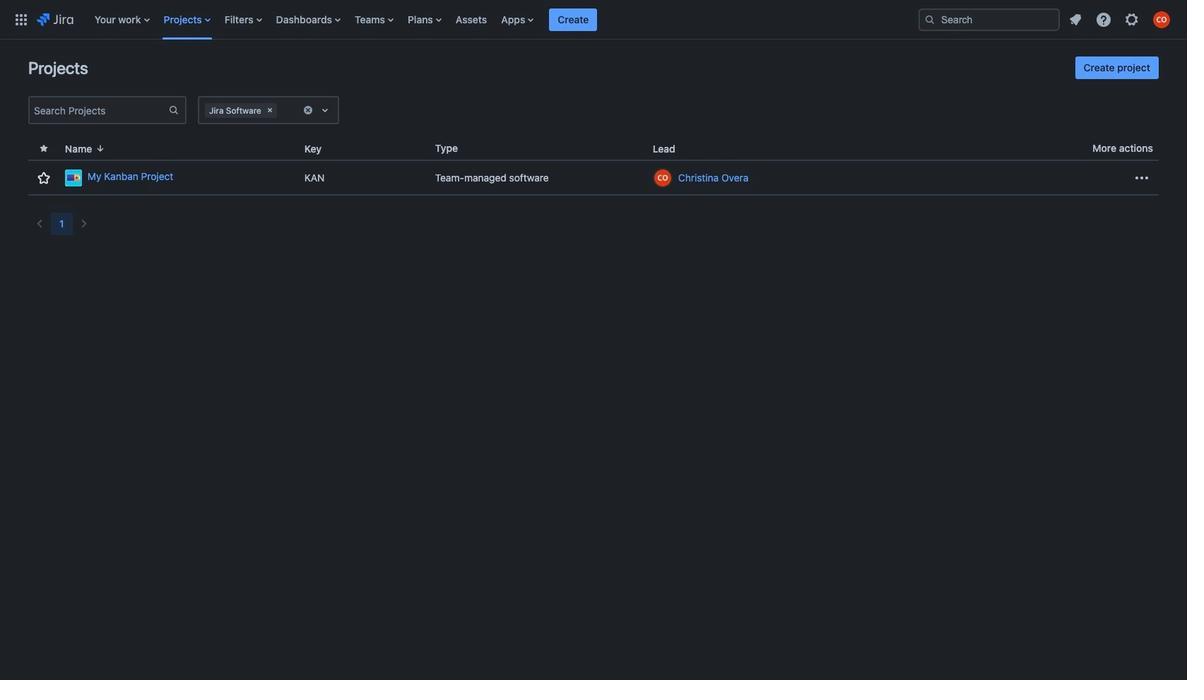 Task type: vqa. For each thing, say whether or not it's contained in the screenshot.
group
yes



Task type: locate. For each thing, give the bounding box(es) containing it.
list
[[87, 0, 908, 39], [1063, 7, 1179, 32]]

more image
[[1134, 169, 1151, 186]]

list item
[[550, 0, 598, 39]]

banner
[[0, 0, 1188, 40]]

primary element
[[8, 0, 908, 39]]

0 horizontal spatial list
[[87, 0, 908, 39]]

notifications image
[[1068, 11, 1085, 28]]

Search Projects text field
[[30, 100, 168, 120]]

help image
[[1096, 11, 1113, 28]]

Search field
[[919, 8, 1061, 31]]

jira image
[[37, 11, 73, 28], [37, 11, 73, 28]]

group
[[1076, 57, 1160, 79]]

clear image
[[264, 105, 276, 116]]

settings image
[[1124, 11, 1141, 28]]

None search field
[[919, 8, 1061, 31]]

next image
[[75, 216, 92, 233]]

appswitcher icon image
[[13, 11, 30, 28]]

your profile and settings image
[[1154, 11, 1171, 28]]

open image
[[317, 102, 334, 119]]

clear image
[[303, 105, 314, 116]]



Task type: describe. For each thing, give the bounding box(es) containing it.
previous image
[[31, 216, 48, 233]]

Choose Jira products text field
[[280, 103, 283, 117]]

search image
[[925, 14, 936, 25]]

star my kanban project image
[[35, 169, 52, 186]]

1 horizontal spatial list
[[1063, 7, 1179, 32]]



